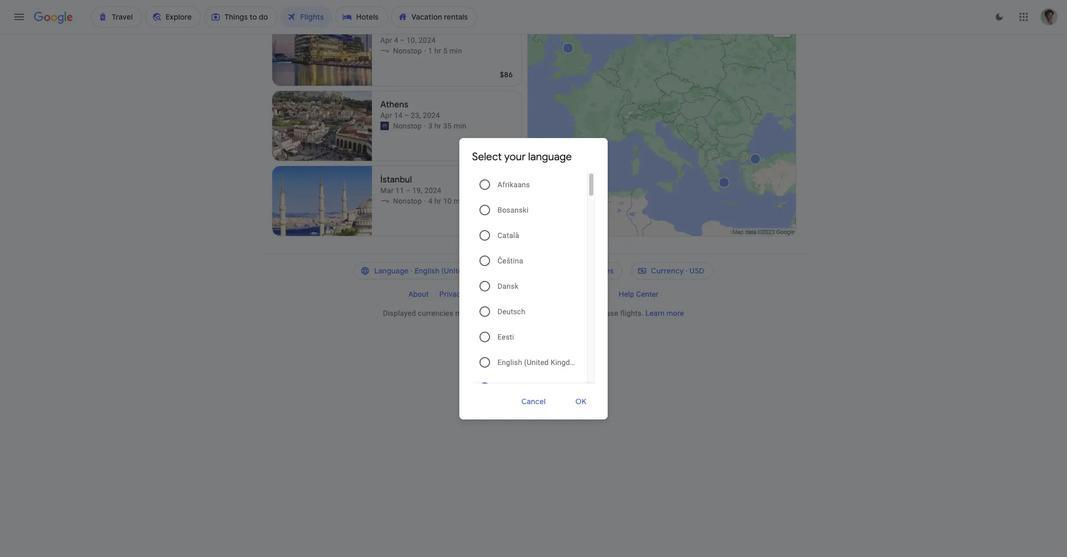 Task type: locate. For each thing, give the bounding box(es) containing it.
2024 inside 'i̇stanbul mar 11 – 19, 2024'
[[424, 187, 442, 195]]

1 vertical spatial hr
[[434, 122, 441, 130]]

apr up aegean icon
[[380, 111, 392, 120]]

the
[[510, 309, 521, 318]]

1
[[428, 47, 433, 55]]

2024 up 4
[[424, 187, 442, 195]]

1 vertical spatial english (united states)
[[498, 384, 575, 392]]

afrikaans
[[498, 180, 530, 189]]

2 vertical spatial 2024
[[424, 187, 442, 195]]

differ
[[472, 309, 490, 318]]

1 vertical spatial 2024
[[423, 111, 440, 120]]

2024
[[419, 36, 436, 45], [423, 111, 440, 120], [424, 187, 442, 195]]

2024 inside athens apr 14 – 23, 2024
[[423, 111, 440, 120]]

hr right 4
[[434, 197, 441, 206]]

apr up british airways image
[[380, 36, 392, 45]]

english down eesti
[[498, 358, 522, 367]]

manchester
[[380, 24, 428, 35]]

states) down kingdom)
[[551, 384, 575, 392]]

currencies down join user studies on the bottom of the page
[[522, 309, 558, 318]]

 image left 3
[[424, 121, 426, 131]]

(united left kingdom)
[[524, 358, 549, 367]]

about
[[409, 290, 429, 299]]

5
[[443, 47, 447, 55]]

min right 35
[[454, 122, 466, 130]]

min
[[449, 47, 462, 55], [454, 122, 466, 130], [454, 197, 466, 206]]

join user studies
[[507, 290, 565, 299]]

english (united states) up "cancel"
[[498, 384, 575, 392]]

hr for i̇stanbul
[[434, 197, 441, 206]]

0 vertical spatial  image
[[424, 46, 426, 56]]

center
[[636, 290, 659, 299]]

 image
[[424, 196, 426, 207]]

min right 5
[[449, 47, 462, 55]]

0 vertical spatial states)
[[469, 267, 494, 276]]

2 apr from the top
[[380, 111, 392, 120]]

bosanski
[[498, 206, 529, 214]]

manchester apr 4 – 10, 2024
[[380, 24, 436, 45]]

1 vertical spatial min
[[454, 122, 466, 130]]

used
[[560, 309, 576, 318]]

hr right 1
[[434, 47, 441, 55]]

2 nonstop from the top
[[393, 122, 422, 130]]

0 vertical spatial 2024
[[419, 36, 436, 45]]

english
[[415, 267, 440, 276], [498, 358, 522, 367], [498, 384, 522, 392]]

0 horizontal spatial currencies
[[418, 309, 453, 318]]

hr
[[434, 47, 441, 55], [434, 122, 441, 130], [434, 197, 441, 206]]

displayed currencies may differ from the currencies used to purchase flights. learn more
[[383, 309, 684, 318]]

hr right 3
[[434, 122, 441, 130]]

apr inside manchester apr 4 – 10, 2024
[[380, 36, 392, 45]]

(united
[[441, 267, 467, 276], [524, 358, 549, 367], [524, 384, 549, 392]]

dansk
[[498, 282, 519, 291]]

apr inside athens apr 14 – 23, 2024
[[380, 111, 392, 120]]

nonstop for i̇stanbul
[[393, 197, 422, 206]]

deutsch
[[498, 308, 525, 316]]

learn more link
[[646, 309, 684, 318]]

14 – 23,
[[394, 111, 421, 120]]

cancel
[[521, 397, 546, 407]]

1  image from the top
[[424, 46, 426, 56]]

2024 inside manchester apr 4 – 10, 2024
[[419, 36, 436, 45]]

nonstop down 11 – 19, on the top
[[393, 197, 422, 206]]

 image left 1
[[424, 46, 426, 56]]

35
[[443, 122, 452, 130]]

120 US dollars text field
[[496, 145, 513, 155]]

1 currencies from the left
[[418, 309, 453, 318]]

1 horizontal spatial english (united states)
[[498, 384, 575, 392]]

3 nonstop from the top
[[393, 197, 422, 206]]

3
[[428, 122, 433, 130]]

more
[[667, 309, 684, 318]]

ok button
[[563, 389, 599, 415]]

nonstop
[[393, 47, 422, 55], [393, 122, 422, 130], [393, 197, 422, 206]]

0 vertical spatial hr
[[434, 47, 441, 55]]

(united up "cancel"
[[524, 384, 549, 392]]

1 apr from the top
[[380, 36, 392, 45]]

1 horizontal spatial currencies
[[522, 309, 558, 318]]

min for athens
[[454, 122, 466, 130]]

english up about link
[[415, 267, 440, 276]]

usd
[[690, 267, 705, 276]]

1 hr 5 min
[[428, 47, 462, 55]]

0 vertical spatial min
[[449, 47, 462, 55]]

1 hr from the top
[[434, 47, 441, 55]]

4 hr 10 min
[[428, 197, 466, 206]]

states
[[592, 267, 614, 276]]

united states button
[[511, 263, 622, 280]]

0 vertical spatial english
[[415, 267, 440, 276]]

0 horizontal spatial english (united states)
[[415, 267, 494, 276]]

2024 for athens
[[423, 111, 440, 120]]

2024 up 1
[[419, 36, 436, 45]]

terms
[[475, 290, 496, 299]]

states)
[[469, 267, 494, 276], [551, 384, 575, 392]]

2 hr from the top
[[434, 122, 441, 130]]

join
[[507, 290, 521, 299]]

athens
[[380, 100, 408, 110]]

 image for manchester
[[424, 46, 426, 56]]

1 horizontal spatial states)
[[551, 384, 575, 392]]

nonstop down 14 – 23,
[[393, 122, 422, 130]]

0 vertical spatial apr
[[380, 36, 392, 45]]

feedback link
[[570, 286, 613, 303]]

currencies
[[418, 309, 453, 318], [522, 309, 558, 318]]

2  image from the top
[[424, 121, 426, 131]]

1 vertical spatial nonstop
[[393, 122, 422, 130]]

2 vertical spatial nonstop
[[393, 197, 422, 206]]

1 nonstop from the top
[[393, 47, 422, 55]]

català
[[498, 231, 519, 240]]

currencies down privacy link
[[418, 309, 453, 318]]

3 hr 35 min
[[428, 122, 466, 130]]

user
[[523, 290, 538, 299]]

2 vertical spatial hr
[[434, 197, 441, 206]]

apr
[[380, 36, 392, 45], [380, 111, 392, 120]]

86 US dollars text field
[[500, 70, 513, 79]]

english up "cancel"
[[498, 384, 522, 392]]

to
[[578, 309, 585, 318]]

english (united states)
[[415, 267, 494, 276], [498, 384, 575, 392]]

i̇stanbul
[[380, 175, 412, 185]]

1 vertical spatial (united
[[524, 358, 549, 367]]

1 vertical spatial apr
[[380, 111, 392, 120]]

mar
[[380, 187, 394, 195]]

select
[[472, 150, 502, 163]]

kingdom)
[[551, 358, 584, 367]]

min right 10
[[454, 197, 466, 206]]

language
[[374, 267, 409, 276]]

nonstop down 4 – 10,
[[393, 47, 422, 55]]

0 vertical spatial nonstop
[[393, 47, 422, 55]]

eesti
[[498, 333, 514, 342]]

ok
[[575, 397, 587, 407]]

1 vertical spatial  image
[[424, 121, 426, 131]]

2024 up 3
[[423, 111, 440, 120]]

states) up terms
[[469, 267, 494, 276]]

english (united states) up privacy on the left of the page
[[415, 267, 494, 276]]

2 vertical spatial min
[[454, 197, 466, 206]]

11 – 19,
[[396, 187, 422, 195]]

british airways image
[[380, 47, 389, 55]]

(united up privacy on the left of the page
[[441, 267, 467, 276]]

3 hr from the top
[[434, 197, 441, 206]]

2 currencies from the left
[[522, 309, 558, 318]]

 image
[[424, 46, 426, 56], [424, 121, 426, 131]]

currency
[[651, 267, 684, 276]]

0 vertical spatial english (united states)
[[415, 267, 494, 276]]



Task type: describe. For each thing, give the bounding box(es) containing it.
cancel button
[[509, 389, 558, 415]]

help center
[[619, 290, 659, 299]]

4
[[428, 197, 433, 206]]

feedback
[[575, 290, 608, 299]]

help
[[619, 290, 634, 299]]

min for manchester
[[449, 47, 462, 55]]

2 vertical spatial english
[[498, 384, 522, 392]]

displayed
[[383, 309, 416, 318]]

$86
[[500, 70, 513, 79]]

united
[[567, 267, 590, 276]]

help center link
[[613, 286, 664, 303]]

2024 for i̇stanbul
[[424, 187, 442, 195]]

i̇stanbul mar 11 – 19, 2024
[[380, 175, 442, 195]]

studies
[[540, 290, 565, 299]]

 image for athens
[[424, 121, 426, 131]]

english (united kingdom)
[[498, 358, 584, 367]]

flights.
[[620, 309, 644, 318]]

$120
[[496, 145, 513, 155]]

language
[[528, 150, 572, 163]]

10
[[443, 197, 452, 206]]

aegean image
[[380, 122, 389, 130]]

join user studies link
[[501, 286, 570, 303]]

british airways image
[[380, 197, 389, 206]]

hr for athens
[[434, 122, 441, 130]]

select your language
[[472, 150, 572, 163]]

united states
[[567, 267, 614, 276]]

0 horizontal spatial states)
[[469, 267, 494, 276]]

2024 for manchester
[[419, 36, 436, 45]]

privacy
[[439, 290, 464, 299]]

may
[[455, 309, 470, 318]]

apr for manchester
[[380, 36, 392, 45]]

terms link
[[469, 286, 501, 303]]

athens apr 14 – 23, 2024
[[380, 100, 440, 120]]

1 vertical spatial english
[[498, 358, 522, 367]]

čeština
[[498, 257, 523, 265]]

0 vertical spatial (united
[[441, 267, 467, 276]]

apr for athens
[[380, 111, 392, 120]]

suggested trips from london region
[[271, 0, 796, 241]]

min for i̇stanbul
[[454, 197, 466, 206]]

from
[[492, 309, 508, 318]]

privacy link
[[434, 286, 469, 303]]

nonstop for athens
[[393, 122, 422, 130]]

your
[[504, 150, 526, 163]]

4 – 10,
[[394, 36, 417, 45]]

purchase
[[587, 309, 618, 318]]

about link
[[403, 286, 434, 303]]

nonstop for manchester
[[393, 47, 422, 55]]

2 vertical spatial (united
[[524, 384, 549, 392]]

learn
[[646, 309, 665, 318]]

1 vertical spatial states)
[[551, 384, 575, 392]]

hr for manchester
[[434, 47, 441, 55]]



Task type: vqa. For each thing, say whether or not it's contained in the screenshot.
4 hr 10 min on the top of page
yes



